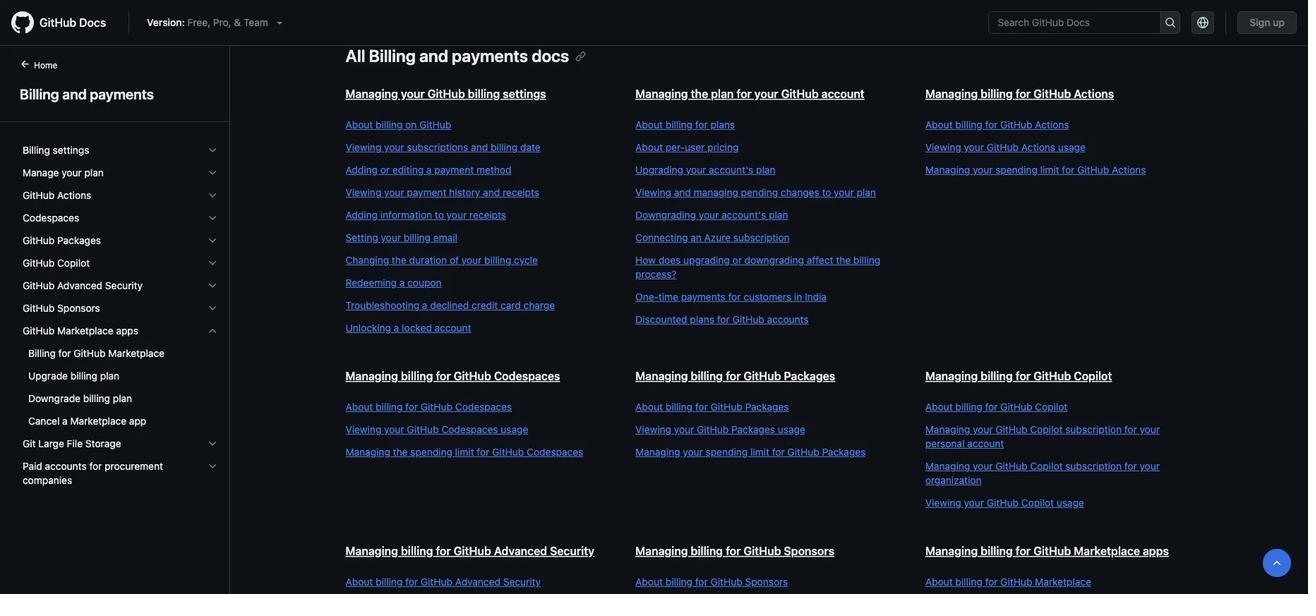 Task type: vqa. For each thing, say whether or not it's contained in the screenshot.
upgrading a sponsorship link
no



Task type: describe. For each thing, give the bounding box(es) containing it.
github down github copilot
[[23, 280, 55, 292]]

of
[[450, 255, 459, 266]]

about billing for github sponsors
[[636, 577, 789, 588]]

0 horizontal spatial or
[[381, 164, 390, 176]]

billing and payments
[[20, 85, 154, 102]]

a for redeeming a coupon
[[400, 277, 405, 289]]

github sponsors
[[23, 303, 100, 314]]

billing for about billing for plans
[[666, 119, 693, 131]]

to inside viewing and managing pending changes to your plan link
[[823, 187, 832, 198]]

redeeming a coupon link
[[346, 276, 608, 290]]

account's for downgrading your account's plan
[[722, 209, 767, 221]]

1 vertical spatial plans
[[690, 314, 715, 326]]

github copilot
[[23, 257, 90, 269]]

github inside dropdown button
[[23, 325, 55, 337]]

sc 9kayk9 0 image for billing settings
[[207, 145, 218, 156]]

viewing your github actions usage
[[926, 142, 1086, 153]]

plan down upgrade billing plan 'link'
[[113, 393, 132, 405]]

select language: current language is english image
[[1198, 17, 1210, 28]]

github down viewing your github codespaces usage link
[[492, 447, 524, 458]]

about for about billing for github packages
[[636, 402, 663, 413]]

payments for one-time payments for customers in india
[[682, 291, 726, 303]]

billing for about billing for github copilot
[[956, 402, 983, 413]]

managing billing for github codespaces link
[[346, 370, 560, 383]]

the inside the how does upgrading or downgrading affect the billing process?
[[837, 255, 851, 266]]

github up about billing for github copilot link
[[1034, 370, 1072, 383]]

billing for managing billing for github packages
[[691, 370, 723, 383]]

spending for actions
[[996, 164, 1038, 176]]

cycle
[[514, 255, 538, 266]]

copilot up about billing for github copilot link
[[1075, 370, 1113, 383]]

sc 9kayk9 0 image for paid accounts for procurement companies
[[207, 461, 218, 473]]

sign up link
[[1238, 11, 1298, 34]]

billing for managing billing for github marketplace apps
[[981, 545, 1013, 558]]

sign
[[1250, 17, 1271, 28]]

github down the manage
[[23, 190, 55, 201]]

subscription for managing your github copilot subscription for your personal account
[[1066, 424, 1122, 436]]

the for changing the duration of your billing cycle
[[392, 255, 407, 266]]

billing for about billing for github sponsors
[[666, 577, 693, 588]]

sc 9kayk9 0 image for github packages
[[207, 235, 218, 247]]

managing the spending limit for github codespaces
[[346, 447, 584, 458]]

viewing for viewing your payment history and receipts
[[346, 187, 382, 198]]

your for setting your billing email
[[381, 232, 401, 244]]

upgrading your account's plan
[[636, 164, 776, 176]]

and down the method
[[483, 187, 500, 198]]

for inside managing your github copilot subscription for your organization
[[1125, 461, 1138, 473]]

affect
[[807, 255, 834, 266]]

billing for github marketplace
[[28, 348, 165, 360]]

0 vertical spatial subscription
[[734, 232, 790, 244]]

viewing for viewing your github codespaces usage
[[346, 424, 382, 436]]

0 vertical spatial payment
[[435, 164, 474, 176]]

0 vertical spatial accounts
[[768, 314, 809, 326]]

github packages
[[23, 235, 101, 247]]

managing for managing billing for github actions
[[926, 87, 979, 101]]

upgrading
[[684, 255, 730, 266]]

storage
[[85, 438, 121, 450]]

github down 'managing billing for github marketplace apps'
[[1001, 577, 1033, 588]]

billing for billing and payments
[[20, 85, 59, 102]]

managing billing for github marketplace apps
[[926, 545, 1170, 558]]

managing for managing billing for github codespaces
[[346, 370, 398, 383]]

one-
[[636, 291, 659, 303]]

sc 9kayk9 0 image for git large file storage
[[207, 439, 218, 450]]

advanced for about billing for github advanced security
[[456, 577, 501, 588]]

scroll to top image
[[1272, 558, 1284, 569]]

marketplace down managing billing for github marketplace apps link
[[1036, 577, 1092, 588]]

payments for billing and payments
[[90, 85, 154, 102]]

your for viewing your github copilot usage
[[965, 498, 985, 509]]

viewing for viewing and managing pending changes to your plan
[[636, 187, 672, 198]]

github inside managing your github copilot subscription for your personal account
[[996, 424, 1028, 436]]

managing for managing your github copilot subscription for your organization
[[926, 461, 971, 473]]

github up subscriptions
[[420, 119, 452, 131]]

managing billing for github actions link
[[926, 87, 1115, 101]]

about billing for github codespaces link
[[346, 401, 608, 415]]

india
[[805, 291, 827, 303]]

adding information to your receipts link
[[346, 208, 608, 223]]

information
[[381, 209, 432, 221]]

limit for codespaces
[[455, 447, 474, 458]]

about billing for github advanced security link
[[346, 576, 608, 590]]

setting your billing email
[[346, 232, 458, 244]]

your for managing your github billing settings
[[401, 87, 425, 101]]

github inside "dropdown button"
[[23, 303, 55, 314]]

github advanced security
[[23, 280, 143, 292]]

managing your github copilot subscription for your organization
[[926, 461, 1161, 487]]

your for managing your spending limit for github packages
[[683, 447, 703, 458]]

about for about billing for github codespaces
[[346, 402, 373, 413]]

managing for managing your spending limit for github packages
[[636, 447, 681, 458]]

charge
[[524, 300, 555, 312]]

copilot up managing your github copilot subscription for your personal account link
[[1036, 402, 1068, 413]]

your for viewing your github packages usage
[[674, 424, 695, 436]]

usage for packages
[[778, 424, 806, 436]]

about billing for github actions link
[[926, 118, 1188, 132]]

redeeming a coupon
[[346, 277, 442, 289]]

managing billing for github packages
[[636, 370, 836, 383]]

manage
[[23, 167, 59, 179]]

about billing for github packages
[[636, 402, 789, 413]]

credit
[[472, 300, 498, 312]]

billing for about billing for github codespaces
[[376, 402, 403, 413]]

github down all billing and payments docs
[[428, 87, 465, 101]]

unlocking a locked account link
[[346, 321, 608, 336]]

upgrade billing plan link
[[17, 365, 224, 388]]

a right the editing in the top left of the page
[[427, 164, 432, 176]]

billing for about billing on github
[[376, 119, 403, 131]]

connecting
[[636, 232, 688, 244]]

about for about billing for github marketplace
[[926, 577, 953, 588]]

your for viewing your github actions usage
[[965, 142, 985, 153]]

github up about billing for github advanced security link
[[454, 545, 492, 558]]

free,
[[188, 17, 211, 28]]

sponsors for managing billing for github sponsors
[[784, 545, 835, 558]]

cancel a marketplace app link
[[17, 410, 224, 433]]

billing for managing billing for github sponsors
[[691, 545, 723, 558]]

and down home link
[[62, 85, 87, 102]]

sc 9kayk9 0 image for github marketplace apps
[[207, 326, 218, 337]]

github up about billing for github codespaces link
[[454, 370, 492, 383]]

managing the spending limit for github codespaces link
[[346, 446, 608, 460]]

organization
[[926, 475, 982, 487]]

sign up
[[1250, 17, 1286, 28]]

managing billing for github marketplace apps link
[[926, 545, 1170, 558]]

a for unlocking a locked account
[[394, 322, 399, 334]]

your for manage your plan
[[62, 167, 82, 179]]

upgrade billing plan
[[28, 371, 120, 382]]

advanced for managing billing for github advanced security
[[494, 545, 548, 558]]

github up the viewing your github packages usage
[[711, 402, 743, 413]]

managing your github billing settings
[[346, 87, 547, 101]]

process?
[[636, 269, 677, 280]]

github docs
[[40, 16, 106, 29]]

github down github marketplace apps
[[74, 348, 106, 360]]

sc 9kayk9 0 image for codespaces
[[207, 213, 218, 224]]

1 vertical spatial account
[[435, 322, 472, 334]]

managing billing for github sponsors
[[636, 545, 835, 558]]

changing the duration of your billing cycle
[[346, 255, 538, 266]]

plan inside 'link'
[[100, 371, 120, 382]]

sc 9kayk9 0 image for github actions
[[207, 190, 218, 201]]

about billing for github sponsors link
[[636, 576, 898, 590]]

github down viewing your github actions usage link
[[1078, 164, 1110, 176]]

cancel
[[28, 416, 60, 427]]

github up about billing for github packages link
[[744, 370, 782, 383]]

advanced inside dropdown button
[[57, 280, 102, 292]]

about billing for plans
[[636, 119, 735, 131]]

1 horizontal spatial account
[[822, 87, 865, 101]]

about billing for github codespaces
[[346, 402, 512, 413]]

viewing your subscriptions and billing date link
[[346, 141, 608, 155]]

search image
[[1165, 17, 1177, 28]]

azure
[[705, 232, 731, 244]]

how does upgrading or downgrading affect the billing process?
[[636, 255, 881, 280]]

billing for about billing for github advanced security
[[376, 577, 403, 588]]

and up downgrading
[[674, 187, 691, 198]]

spending for codespaces
[[411, 447, 453, 458]]

billing for upgrade billing plan
[[70, 371, 98, 382]]

unlocking
[[346, 322, 391, 334]]

billing for managing billing for github advanced security
[[401, 545, 433, 558]]

billing for about billing for github packages
[[666, 402, 693, 413]]

usage for actions
[[1059, 142, 1086, 153]]

downgrading your account's plan
[[636, 209, 789, 221]]

actions inside dropdown button
[[57, 190, 91, 201]]

how
[[636, 255, 656, 266]]

for inside "github marketplace apps" element
[[58, 348, 71, 360]]

usage down "managing your github copilot subscription for your organization" link
[[1057, 498, 1085, 509]]

the for managing the spending limit for github codespaces
[[393, 447, 408, 458]]

does
[[659, 255, 681, 266]]

billing for managing billing for github actions
[[981, 87, 1013, 101]]

github down about billing for github codespaces
[[407, 424, 439, 436]]

security for managing billing for github advanced security
[[550, 545, 595, 558]]

github up about billing for github actions link
[[1034, 87, 1072, 101]]

downgrade billing plan
[[28, 393, 132, 405]]

managing for managing the plan for your github account
[[636, 87, 688, 101]]

github up about billing for github marketplace link
[[1034, 545, 1072, 558]]

managing billing for github copilot
[[926, 370, 1113, 383]]

managing the plan for your github account
[[636, 87, 865, 101]]

viewing and managing pending changes to your plan
[[636, 187, 877, 198]]

1 horizontal spatial apps
[[1144, 545, 1170, 558]]

managing billing for github sponsors link
[[636, 545, 835, 558]]

about billing for github advanced security
[[346, 577, 541, 588]]

upgrade
[[28, 371, 68, 382]]

github left docs at the top left of the page
[[40, 16, 76, 29]]

and up the managing your github billing settings link
[[420, 46, 448, 66]]

home
[[34, 60, 57, 70]]

billing for billing for github marketplace
[[28, 348, 56, 360]]

packages inside github packages dropdown button
[[57, 235, 101, 247]]

to inside adding information to your receipts link
[[435, 209, 444, 221]]

date
[[521, 142, 541, 153]]

email
[[434, 232, 458, 244]]

billing for about billing for github marketplace
[[956, 577, 983, 588]]

paid accounts for procurement companies button
[[17, 456, 224, 492]]

viewing for viewing your github copilot usage
[[926, 498, 962, 509]]

managing the plan for your github account link
[[636, 87, 865, 101]]

billing for managing billing for github copilot
[[981, 370, 1013, 383]]

github down about billing for github packages
[[697, 424, 729, 436]]

viewing for viewing your github packages usage
[[636, 424, 672, 436]]



Task type: locate. For each thing, give the bounding box(es) containing it.
github down 'one-time payments for customers in india'
[[733, 314, 765, 326]]

settings up manage your plan at the top of page
[[53, 144, 89, 156]]

managing inside managing your spending limit for github packages link
[[636, 447, 681, 458]]

managing your github copilot subscription for your organization link
[[926, 460, 1188, 488]]

1 horizontal spatial spending
[[706, 447, 748, 458]]

account
[[822, 87, 865, 101], [435, 322, 472, 334], [968, 438, 1005, 450]]

github sponsors button
[[17, 297, 224, 320]]

2 vertical spatial security
[[503, 577, 541, 588]]

accounts
[[768, 314, 809, 326], [45, 461, 87, 473]]

adding information to your receipts
[[346, 209, 506, 221]]

1 vertical spatial to
[[435, 209, 444, 221]]

copilot inside managing your github copilot subscription for your personal account
[[1031, 424, 1063, 436]]

sc 9kayk9 0 image for github advanced security
[[207, 280, 218, 292]]

managing for managing the spending limit for github codespaces
[[346, 447, 391, 458]]

billing up the manage
[[23, 144, 50, 156]]

spending down the viewing your github packages usage
[[706, 447, 748, 458]]

github down github packages
[[23, 257, 55, 269]]

codespaces button
[[17, 207, 224, 230]]

managing billing for github actions
[[926, 87, 1115, 101]]

2 horizontal spatial spending
[[996, 164, 1038, 176]]

subscription for managing your github copilot subscription for your organization
[[1066, 461, 1122, 473]]

viewing down organization
[[926, 498, 962, 509]]

coupon
[[408, 277, 442, 289]]

sc 9kayk9 0 image for manage your plan
[[207, 167, 218, 179]]

the right affect
[[837, 255, 851, 266]]

3 sc 9kayk9 0 image from the top
[[207, 190, 218, 201]]

1 vertical spatial settings
[[53, 144, 89, 156]]

copilot inside dropdown button
[[57, 257, 90, 269]]

viewing down about billing for github packages
[[636, 424, 672, 436]]

Search GitHub Docs search field
[[990, 12, 1161, 33]]

packages inside viewing your github packages usage link
[[732, 424, 776, 436]]

version:
[[147, 17, 185, 28]]

adding or editing a payment method link
[[346, 163, 608, 177]]

payments up the billing settings dropdown button
[[90, 85, 154, 102]]

procurement
[[105, 461, 163, 473]]

settings inside dropdown button
[[53, 144, 89, 156]]

about billing for github actions
[[926, 119, 1070, 131]]

2 vertical spatial advanced
[[456, 577, 501, 588]]

1 vertical spatial payments
[[90, 85, 154, 102]]

github down viewing your github packages usage link
[[788, 447, 820, 458]]

0 vertical spatial adding
[[346, 164, 378, 176]]

pending
[[741, 187, 779, 198]]

plan inside 'link'
[[757, 164, 776, 176]]

2 horizontal spatial payments
[[682, 291, 726, 303]]

0 horizontal spatial accounts
[[45, 461, 87, 473]]

usage
[[1059, 142, 1086, 153], [501, 424, 529, 436], [778, 424, 806, 436], [1057, 498, 1085, 509]]

spending for packages
[[706, 447, 748, 458]]

1 horizontal spatial security
[[503, 577, 541, 588]]

managing inside the managing the spending limit for github codespaces link
[[346, 447, 391, 458]]

a for cancel a marketplace app
[[62, 416, 68, 427]]

about billing for plans link
[[636, 118, 898, 132]]

limit down viewing your github actions usage link
[[1041, 164, 1060, 176]]

subscription down about billing for github copilot link
[[1066, 424, 1122, 436]]

unlocking a locked account
[[346, 322, 472, 334]]

0 vertical spatial account's
[[709, 164, 754, 176]]

advanced down managing billing for github advanced security link at the bottom of page
[[456, 577, 501, 588]]

tooltip
[[1264, 550, 1292, 578]]

1 vertical spatial security
[[550, 545, 595, 558]]

managing
[[346, 87, 398, 101], [636, 87, 688, 101], [926, 87, 979, 101], [926, 164, 971, 176], [346, 370, 398, 383], [636, 370, 688, 383], [926, 370, 979, 383], [926, 424, 971, 436], [346, 447, 391, 458], [636, 447, 681, 458], [926, 461, 971, 473], [346, 545, 398, 558], [636, 545, 688, 558], [926, 545, 979, 558]]

payment up history
[[435, 164, 474, 176]]

4 sc 9kayk9 0 image from the top
[[207, 213, 218, 224]]

1 vertical spatial or
[[733, 255, 742, 266]]

managing your github billing settings link
[[346, 87, 547, 101]]

all billing and payments docs link
[[346, 46, 587, 66]]

0 horizontal spatial account
[[435, 322, 472, 334]]

codespaces inside dropdown button
[[23, 212, 79, 224]]

plans down 'one-time payments for customers in india'
[[690, 314, 715, 326]]

sc 9kayk9 0 image inside codespaces dropdown button
[[207, 213, 218, 224]]

1 github marketplace apps element from the top
[[11, 320, 230, 433]]

spending down viewing your github actions usage
[[996, 164, 1038, 176]]

account inside managing your github copilot subscription for your personal account
[[968, 438, 1005, 450]]

marketplace up the billing for github marketplace
[[57, 325, 113, 337]]

plans
[[711, 119, 735, 131], [690, 314, 715, 326]]

1 horizontal spatial limit
[[751, 447, 770, 458]]

packages
[[57, 235, 101, 247], [784, 370, 836, 383], [746, 402, 789, 413], [732, 424, 776, 436], [823, 447, 866, 458]]

3 sc 9kayk9 0 image from the top
[[207, 439, 218, 450]]

your for managing your github copilot subscription for your personal account
[[973, 424, 994, 436]]

your for viewing your payment history and receipts
[[384, 187, 405, 198]]

viewing your github packages usage link
[[636, 423, 898, 437]]

sc 9kayk9 0 image for github copilot
[[207, 258, 218, 269]]

2 sc 9kayk9 0 image from the top
[[207, 167, 218, 179]]

0 vertical spatial receipts
[[503, 187, 540, 198]]

0 horizontal spatial to
[[435, 209, 444, 221]]

troubleshooting a declined credit card charge link
[[346, 299, 608, 313]]

0 vertical spatial settings
[[503, 87, 547, 101]]

2 vertical spatial payments
[[682, 291, 726, 303]]

6 sc 9kayk9 0 image from the top
[[207, 280, 218, 292]]

plan up about billing for plans
[[711, 87, 734, 101]]

viewing your github copilot usage
[[926, 498, 1085, 509]]

1 sc 9kayk9 0 image from the top
[[207, 145, 218, 156]]

plan down viewing and managing pending changes to your plan link
[[769, 209, 789, 221]]

your inside dropdown button
[[62, 167, 82, 179]]

github down managing your github copilot subscription for your organization
[[987, 498, 1019, 509]]

sc 9kayk9 0 image
[[207, 258, 218, 269], [207, 303, 218, 314], [207, 439, 218, 450], [207, 461, 218, 473]]

receipts down the method
[[503, 187, 540, 198]]

billing for billing settings
[[23, 144, 50, 156]]

actions
[[1075, 87, 1115, 101], [1036, 119, 1070, 131], [1022, 142, 1056, 153], [1113, 164, 1147, 176], [57, 190, 91, 201]]

2 vertical spatial subscription
[[1066, 461, 1122, 473]]

1 horizontal spatial or
[[733, 255, 742, 266]]

version: free, pro, & team
[[147, 17, 268, 28]]

home link
[[14, 59, 80, 73]]

sc 9kayk9 0 image
[[207, 145, 218, 156], [207, 167, 218, 179], [207, 190, 218, 201], [207, 213, 218, 224], [207, 235, 218, 247], [207, 280, 218, 292], [207, 326, 218, 337]]

github down managing billing for github advanced security link at the bottom of page
[[421, 577, 453, 588]]

copilot inside managing your github copilot subscription for your organization
[[1031, 461, 1063, 473]]

docs
[[532, 46, 570, 66]]

&
[[234, 17, 241, 28]]

plan down 'about per-user pricing' link
[[757, 164, 776, 176]]

personal
[[926, 438, 965, 450]]

managing inside managing your github copilot subscription for your organization
[[926, 461, 971, 473]]

a left coupon
[[400, 277, 405, 289]]

your for viewing your github codespaces usage
[[384, 424, 405, 436]]

1 horizontal spatial settings
[[503, 87, 547, 101]]

managing your github copilot subscription for your personal account
[[926, 424, 1161, 450]]

billing for downgrade billing plan
[[83, 393, 110, 405]]

changing
[[346, 255, 389, 266]]

0 vertical spatial or
[[381, 164, 390, 176]]

about per-user pricing
[[636, 142, 739, 153]]

managing for managing billing for github advanced security
[[346, 545, 398, 558]]

1 vertical spatial advanced
[[494, 545, 548, 558]]

app
[[129, 416, 146, 427]]

git large file storage button
[[17, 433, 224, 456]]

copilot down managing your github copilot subscription for your personal account
[[1031, 461, 1063, 473]]

plans up 'pricing'
[[711, 119, 735, 131]]

account's for upgrading your account's plan
[[709, 164, 754, 176]]

sc 9kayk9 0 image inside github advanced security dropdown button
[[207, 280, 218, 292]]

managing inside managing your github copilot subscription for your personal account
[[926, 424, 971, 436]]

to down viewing your payment history and receipts
[[435, 209, 444, 221]]

marketplace inside dropdown button
[[57, 325, 113, 337]]

sc 9kayk9 0 image inside github packages dropdown button
[[207, 235, 218, 247]]

0 vertical spatial security
[[105, 280, 143, 292]]

sc 9kayk9 0 image for github sponsors
[[207, 303, 218, 314]]

about for about billing for github actions
[[926, 119, 953, 131]]

paid accounts for procurement companies
[[23, 461, 163, 487]]

on
[[406, 119, 417, 131]]

0 vertical spatial payments
[[452, 46, 528, 66]]

sc 9kayk9 0 image inside github actions dropdown button
[[207, 190, 218, 201]]

a down coupon
[[422, 300, 428, 312]]

troubleshooting
[[346, 300, 420, 312]]

sc 9kayk9 0 image inside 'manage your plan' dropdown button
[[207, 167, 218, 179]]

sponsors for about billing for github sponsors
[[746, 577, 789, 588]]

subscription inside managing your github copilot subscription for your organization
[[1066, 461, 1122, 473]]

managing inside managing your spending limit for github actions link
[[926, 164, 971, 176]]

billing and payments link
[[17, 83, 213, 105]]

payments up discounted plans for github accounts
[[682, 291, 726, 303]]

managing for managing billing for github marketplace apps
[[926, 545, 979, 558]]

all
[[346, 46, 366, 66]]

or left the editing in the top left of the page
[[381, 164, 390, 176]]

a for troubleshooting a declined credit card charge
[[422, 300, 428, 312]]

about billing on github link
[[346, 118, 608, 132]]

billing for managing billing for github codespaces
[[401, 370, 433, 383]]

0 vertical spatial advanced
[[57, 280, 102, 292]]

copilot down about billing for github copilot link
[[1031, 424, 1063, 436]]

packages inside managing your spending limit for github packages link
[[823, 447, 866, 458]]

github down managing billing for github sponsors
[[711, 577, 743, 588]]

sponsors up about billing for github sponsors link
[[784, 545, 835, 558]]

2 adding from the top
[[346, 209, 378, 221]]

managing for managing billing for github copilot
[[926, 370, 979, 383]]

and down about billing on github link
[[471, 142, 488, 153]]

0 horizontal spatial security
[[105, 280, 143, 292]]

2 horizontal spatial limit
[[1041, 164, 1060, 176]]

receipts
[[503, 187, 540, 198], [470, 209, 506, 221]]

1 vertical spatial receipts
[[470, 209, 506, 221]]

subscription inside managing your github copilot subscription for your personal account
[[1066, 424, 1122, 436]]

7 sc 9kayk9 0 image from the top
[[207, 326, 218, 337]]

duration
[[409, 255, 447, 266]]

viewing for viewing your github actions usage
[[926, 142, 962, 153]]

0 vertical spatial plans
[[711, 119, 735, 131]]

advanced up github sponsors
[[57, 280, 102, 292]]

about for about billing for github sponsors
[[636, 577, 663, 588]]

billing and payments element
[[0, 57, 230, 593]]

a right cancel
[[62, 416, 68, 427]]

github up viewing your github actions usage
[[1001, 119, 1033, 131]]

accounts inside paid accounts for procurement companies
[[45, 461, 87, 473]]

connecting an azure subscription link
[[636, 231, 898, 245]]

settings down docs
[[503, 87, 547, 101]]

downgrade
[[28, 393, 81, 405]]

the down setting your billing email
[[392, 255, 407, 266]]

downgrade billing plan link
[[17, 388, 224, 410]]

adding up setting
[[346, 209, 378, 221]]

adding for adding or editing a payment method
[[346, 164, 378, 176]]

1 sc 9kayk9 0 image from the top
[[207, 258, 218, 269]]

github inside managing your github copilot subscription for your organization
[[996, 461, 1028, 473]]

github down about billing for github actions
[[987, 142, 1019, 153]]

1 vertical spatial subscription
[[1066, 424, 1122, 436]]

0 vertical spatial account
[[822, 87, 865, 101]]

for inside paid accounts for procurement companies
[[89, 461, 102, 473]]

advanced up about billing for github advanced security link
[[494, 545, 548, 558]]

marketplace up about billing for github marketplace link
[[1075, 545, 1141, 558]]

spending down viewing your github codespaces usage
[[411, 447, 453, 458]]

or
[[381, 164, 390, 176], [733, 255, 742, 266]]

your for viewing your subscriptions and billing date
[[384, 142, 405, 153]]

or right upgrading
[[733, 255, 742, 266]]

limit for actions
[[1041, 164, 1060, 176]]

the down viewing your github codespaces usage
[[393, 447, 408, 458]]

1 vertical spatial account's
[[722, 209, 767, 221]]

plan down billing for github marketplace link
[[100, 371, 120, 382]]

subscription
[[734, 232, 790, 244], [1066, 424, 1122, 436], [1066, 461, 1122, 473]]

github marketplace apps element containing billing for github marketplace
[[11, 343, 230, 433]]

about inside about billing for github sponsors link
[[636, 577, 663, 588]]

about for about billing for plans
[[636, 119, 663, 131]]

all billing and payments docs
[[346, 46, 570, 66]]

4 sc 9kayk9 0 image from the top
[[207, 461, 218, 473]]

github up the about billing for plans link on the top of the page
[[782, 87, 819, 101]]

security inside about billing for github advanced security link
[[503, 577, 541, 588]]

about billing for github marketplace link
[[926, 576, 1188, 590]]

1 horizontal spatial accounts
[[768, 314, 809, 326]]

your inside 'link'
[[686, 164, 707, 176]]

to right changes
[[823, 187, 832, 198]]

0 horizontal spatial settings
[[53, 144, 89, 156]]

billing inside "github marketplace apps" element
[[28, 348, 56, 360]]

viewing
[[346, 142, 382, 153], [926, 142, 962, 153], [346, 187, 382, 198], [636, 187, 672, 198], [346, 424, 382, 436], [636, 424, 672, 436], [926, 498, 962, 509]]

1 adding from the top
[[346, 164, 378, 176]]

about inside about billing for github copilot link
[[926, 402, 953, 413]]

github up about billing for github sponsors link
[[744, 545, 782, 558]]

copilot up github advanced security
[[57, 257, 90, 269]]

2 horizontal spatial account
[[968, 438, 1005, 450]]

marketplace
[[57, 325, 113, 337], [108, 348, 165, 360], [70, 416, 127, 427], [1075, 545, 1141, 558], [1036, 577, 1092, 588]]

sc 9kayk9 0 image inside github marketplace apps dropdown button
[[207, 326, 218, 337]]

billing settings
[[23, 144, 89, 156]]

managing for managing billing for github sponsors
[[636, 545, 688, 558]]

copilot down managing your github copilot subscription for your organization
[[1022, 498, 1055, 509]]

sponsors up github marketplace apps
[[57, 303, 100, 314]]

security inside github advanced security dropdown button
[[105, 280, 143, 292]]

viewing for viewing your subscriptions and billing date
[[346, 142, 382, 153]]

settings
[[503, 87, 547, 101], [53, 144, 89, 156]]

about for about billing on github
[[346, 119, 373, 131]]

receipts down viewing your payment history and receipts link
[[470, 209, 506, 221]]

about inside about billing for github advanced security link
[[346, 577, 373, 588]]

your for managing your github copilot subscription for your organization
[[973, 461, 994, 473]]

adding or editing a payment method
[[346, 164, 512, 176]]

plan inside dropdown button
[[84, 167, 104, 179]]

triangle down image
[[274, 17, 285, 28]]

the for managing the plan for your github account
[[691, 87, 709, 101]]

codespaces
[[23, 212, 79, 224], [494, 370, 560, 383], [456, 402, 512, 413], [442, 424, 498, 436], [527, 447, 584, 458]]

managing billing for github advanced security
[[346, 545, 595, 558]]

setting your billing email link
[[346, 231, 608, 245]]

about inside about billing on github link
[[346, 119, 373, 131]]

billing inside the how does upgrading or downgrading affect the billing process?
[[854, 255, 881, 266]]

changing the duration of your billing cycle link
[[346, 254, 608, 268]]

viewing your github packages usage
[[636, 424, 806, 436]]

1 vertical spatial accounts
[[45, 461, 87, 473]]

0 vertical spatial apps
[[116, 325, 138, 337]]

usage down about billing for github actions link
[[1059, 142, 1086, 153]]

0 horizontal spatial apps
[[116, 325, 138, 337]]

git
[[23, 438, 36, 450]]

about inside about billing for github actions link
[[926, 119, 953, 131]]

account's down viewing and managing pending changes to your plan at the top of the page
[[722, 209, 767, 221]]

sc 9kayk9 0 image inside github sponsors "dropdown button"
[[207, 303, 218, 314]]

viewing down about billing for github codespaces
[[346, 424, 382, 436]]

plan right changes
[[857, 187, 877, 198]]

history
[[449, 187, 481, 198]]

about inside 'about per-user pricing' link
[[636, 142, 663, 153]]

limit down viewing your github packages usage link
[[751, 447, 770, 458]]

0 horizontal spatial limit
[[455, 447, 474, 458]]

about billing for github copilot link
[[926, 401, 1188, 415]]

usage down about billing for github codespaces link
[[501, 424, 529, 436]]

2 sc 9kayk9 0 image from the top
[[207, 303, 218, 314]]

and
[[420, 46, 448, 66], [62, 85, 87, 102], [471, 142, 488, 153], [483, 187, 500, 198], [674, 187, 691, 198]]

or inside the how does upgrading or downgrading affect the billing process?
[[733, 255, 742, 266]]

method
[[477, 164, 512, 176]]

declined
[[430, 300, 469, 312]]

packages inside about billing for github packages link
[[746, 402, 789, 413]]

about inside about billing for github codespaces link
[[346, 402, 373, 413]]

github down managing billing for github copilot link
[[1001, 402, 1033, 413]]

about for about billing for github copilot
[[926, 402, 953, 413]]

marketplace up storage
[[70, 416, 127, 427]]

troubleshooting a declined credit card charge
[[346, 300, 555, 312]]

usage for codespaces
[[501, 424, 529, 436]]

github marketplace apps element
[[11, 320, 230, 433], [11, 343, 230, 433]]

apps inside dropdown button
[[116, 325, 138, 337]]

1 vertical spatial payment
[[407, 187, 447, 198]]

limit for packages
[[751, 447, 770, 458]]

manage your plan
[[23, 167, 104, 179]]

github down the about billing for github copilot
[[996, 424, 1028, 436]]

your for downgrading your account's plan
[[699, 209, 719, 221]]

sc 9kayk9 0 image inside the billing settings dropdown button
[[207, 145, 218, 156]]

adding for adding information to your receipts
[[346, 209, 378, 221]]

how does upgrading or downgrading affect the billing process? link
[[636, 254, 898, 282]]

one-time payments for customers in india link
[[636, 290, 898, 304]]

1 vertical spatial apps
[[1144, 545, 1170, 558]]

payments up managing your github billing settings
[[452, 46, 528, 66]]

sc 9kayk9 0 image inside git large file storage dropdown button
[[207, 439, 218, 450]]

about inside about billing for github marketplace link
[[926, 577, 953, 588]]

1 vertical spatial sponsors
[[784, 545, 835, 558]]

security for about billing for github advanced security
[[503, 577, 541, 588]]

1 vertical spatial adding
[[346, 209, 378, 221]]

0 horizontal spatial payments
[[90, 85, 154, 102]]

accounts up companies
[[45, 461, 87, 473]]

viewing down about billing on github
[[346, 142, 382, 153]]

sc 9kayk9 0 image inside paid accounts for procurement companies dropdown button
[[207, 461, 218, 473]]

copilot
[[57, 257, 90, 269], [1075, 370, 1113, 383], [1036, 402, 1068, 413], [1031, 424, 1063, 436], [1031, 461, 1063, 473], [1022, 498, 1055, 509]]

viewing down about billing for github actions
[[926, 142, 962, 153]]

billing inside dropdown button
[[23, 144, 50, 156]]

account's inside 'link'
[[709, 164, 754, 176]]

about inside about billing for github packages link
[[636, 402, 663, 413]]

1 horizontal spatial to
[[823, 187, 832, 198]]

None search field
[[989, 11, 1181, 34]]

your for upgrading your account's plan
[[686, 164, 707, 176]]

sc 9kayk9 0 image inside github copilot dropdown button
[[207, 258, 218, 269]]

managing for managing your github copilot subscription for your personal account
[[926, 424, 971, 436]]

billing right all
[[369, 46, 416, 66]]

docs
[[79, 16, 106, 29]]

upgrading
[[636, 164, 684, 176]]

managing for managing your spending limit for github actions
[[926, 164, 971, 176]]

github up github copilot
[[23, 235, 55, 247]]

2 horizontal spatial security
[[550, 545, 595, 558]]

0 horizontal spatial spending
[[411, 447, 453, 458]]

a left locked
[[394, 322, 399, 334]]

marketplace down github marketplace apps dropdown button
[[108, 348, 165, 360]]

2 github marketplace apps element from the top
[[11, 343, 230, 433]]

about for about per-user pricing
[[636, 142, 663, 153]]

your for managing your spending limit for github actions
[[973, 164, 994, 176]]

0 vertical spatial to
[[823, 187, 832, 198]]

manage your plan button
[[17, 162, 224, 184]]

pricing
[[708, 142, 739, 153]]

github up viewing your github codespaces usage
[[421, 402, 453, 413]]

github marketplace apps element containing github marketplace apps
[[11, 320, 230, 433]]

the up about billing for plans
[[691, 87, 709, 101]]

pro,
[[213, 17, 231, 28]]

billing up "upgrade"
[[28, 348, 56, 360]]

github actions
[[23, 190, 91, 201]]

about for about billing for github advanced security
[[346, 577, 373, 588]]

for inside managing your github copilot subscription for your personal account
[[1125, 424, 1138, 436]]

github down github sponsors
[[23, 325, 55, 337]]

viewing down the upgrading
[[636, 187, 672, 198]]

usage down about billing for github packages link
[[778, 424, 806, 436]]

accounts down in
[[768, 314, 809, 326]]

github
[[40, 16, 76, 29], [428, 87, 465, 101], [782, 87, 819, 101], [1034, 87, 1072, 101], [420, 119, 452, 131], [1001, 119, 1033, 131], [987, 142, 1019, 153], [1078, 164, 1110, 176], [23, 190, 55, 201], [23, 235, 55, 247], [23, 257, 55, 269], [23, 280, 55, 292], [23, 303, 55, 314], [733, 314, 765, 326], [23, 325, 55, 337], [74, 348, 106, 360], [454, 370, 492, 383], [744, 370, 782, 383], [1034, 370, 1072, 383], [421, 402, 453, 413], [711, 402, 743, 413], [1001, 402, 1033, 413], [407, 424, 439, 436], [697, 424, 729, 436], [996, 424, 1028, 436], [492, 447, 524, 458], [788, 447, 820, 458], [996, 461, 1028, 473], [987, 498, 1019, 509], [454, 545, 492, 558], [744, 545, 782, 558], [1034, 545, 1072, 558], [421, 577, 453, 588], [711, 577, 743, 588], [1001, 577, 1033, 588]]

2 vertical spatial sponsors
[[746, 577, 789, 588]]

5 sc 9kayk9 0 image from the top
[[207, 235, 218, 247]]

1 horizontal spatial payments
[[452, 46, 528, 66]]

limit down viewing your github codespaces usage link
[[455, 447, 474, 458]]

viewing up setting
[[346, 187, 382, 198]]

sponsors inside "dropdown button"
[[57, 303, 100, 314]]

discounted plans for github accounts link
[[636, 313, 898, 327]]

2 vertical spatial account
[[968, 438, 1005, 450]]

billing for about billing for github actions
[[956, 119, 983, 131]]

0 vertical spatial sponsors
[[57, 303, 100, 314]]

managing for managing billing for github packages
[[636, 370, 688, 383]]

discounted plans for github accounts
[[636, 314, 809, 326]]

advanced
[[57, 280, 102, 292], [494, 545, 548, 558], [456, 577, 501, 588]]

subscription down 'downgrading your account's plan' link
[[734, 232, 790, 244]]

one-time payments for customers in india
[[636, 291, 827, 303]]

up
[[1274, 17, 1286, 28]]



